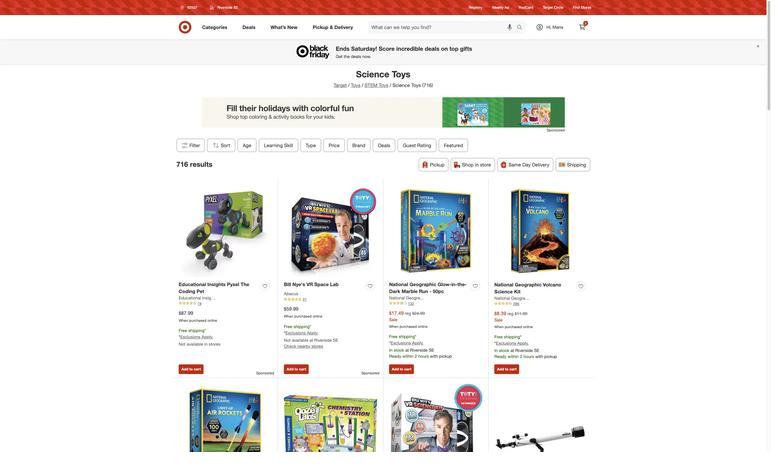 Task type: locate. For each thing, give the bounding box(es) containing it.
thames & kosmos ooze labs chemistry set image
[[284, 384, 377, 452], [284, 384, 377, 452]]

target left toys link
[[334, 82, 347, 88]]

purchased down $11.99
[[505, 325, 522, 329]]

rating
[[417, 142, 431, 149]]

3 add from the left
[[392, 367, 399, 372]]

in left store
[[475, 162, 479, 168]]

on
[[441, 45, 448, 52]]

marble
[[402, 288, 418, 295]]

purchased down '$87.99'
[[189, 318, 206, 323]]

available down $87.99 when purchased online
[[187, 342, 203, 347]]

0 horizontal spatial free shipping * * exclusions apply. in stock at  riverside se ready within 2 hours with pickup
[[389, 334, 452, 359]]

/ right stem toys link
[[390, 82, 391, 88]]

3 to from the left
[[400, 367, 403, 372]]

se
[[233, 5, 238, 10], [333, 338, 338, 343], [429, 348, 434, 353], [534, 348, 540, 353]]

bill nye's vr space lab image
[[284, 185, 377, 278], [284, 185, 377, 278]]

cart for educational insights pyxel the coding pet
[[194, 367, 201, 372]]

/ right toys link
[[362, 82, 363, 88]]

national geographic volcano science kit image
[[495, 185, 588, 278], [495, 185, 588, 278]]

$17.49
[[389, 310, 404, 316]]

1 add to cart button from the left
[[179, 365, 204, 374]]

stores inside free shipping * * exclusions apply. not available at riverside se check nearby stores
[[312, 344, 323, 349]]

1 horizontal spatial not
[[284, 338, 291, 343]]

1 vertical spatial deals
[[351, 54, 361, 59]]

with for $8.39
[[535, 354, 543, 359]]

0 horizontal spatial /
[[348, 82, 350, 88]]

0 vertical spatial target
[[543, 5, 553, 10]]

deals link
[[237, 21, 263, 34]]

deals left the "on"
[[425, 45, 440, 52]]

deals
[[242, 24, 255, 30], [378, 142, 390, 149]]

shipping inside free shipping * * exclusions apply. not available in stores
[[188, 328, 204, 333]]

pickup button
[[419, 158, 449, 171]]

add to cart button
[[179, 365, 204, 374], [284, 365, 309, 374], [389, 365, 414, 374], [495, 365, 519, 374]]

reg
[[405, 311, 411, 316], [508, 311, 514, 316]]

within
[[402, 354, 414, 359], [508, 354, 519, 359]]

online up free shipping * * exclusions apply. not available in stores
[[207, 318, 217, 323]]

0 horizontal spatial national geographic
[[389, 295, 428, 301]]

1 horizontal spatial in
[[495, 348, 498, 353]]

national inside "national geographic volcano science kit"
[[495, 282, 514, 288]]

shipping down '$59.99 when purchased online'
[[294, 324, 310, 329]]

the-
[[458, 282, 467, 288]]

same day delivery button
[[497, 158, 554, 171]]

hours
[[418, 354, 429, 359], [524, 354, 534, 359]]

3 cart from the left
[[404, 367, 411, 372]]

weekly
[[492, 5, 504, 10]]

$17.49 reg $24.99 sale when purchased online
[[389, 310, 428, 329]]

2 to from the left
[[295, 367, 298, 372]]

1 add from the left
[[181, 367, 188, 372]]

/
[[348, 82, 350, 88], [362, 82, 363, 88], [390, 82, 391, 88]]

national inside national geographic glow-in-the- dark marble run - 50pc
[[389, 282, 408, 288]]

0 horizontal spatial ready
[[389, 354, 401, 359]]

1 horizontal spatial science
[[393, 82, 410, 88]]

1 horizontal spatial /
[[362, 82, 363, 88]]

stores
[[209, 342, 220, 347], [312, 344, 323, 349]]

science left kit
[[495, 289, 513, 295]]

when down $8.39 at the right bottom
[[495, 325, 504, 329]]

2 / from the left
[[362, 82, 363, 88]]

in-
[[451, 282, 458, 288]]

132 link
[[389, 301, 482, 306]]

target inside science toys target / toys / stem toys / science toys (716)
[[334, 82, 347, 88]]

1 to from the left
[[189, 367, 193, 372]]

0 horizontal spatial national geographic link
[[389, 295, 428, 301]]

shipping down $87.99 when purchased online
[[188, 328, 204, 333]]

92507
[[187, 5, 197, 10]]

dark
[[389, 288, 400, 295]]

insights down educational insights pyxel the coding pet
[[202, 295, 217, 301]]

add to cart
[[181, 367, 201, 372], [287, 367, 306, 372], [392, 367, 411, 372], [497, 367, 517, 372]]

free shipping * * exclusions apply. in stock at  riverside se ready within 2 hours with pickup for $8.39
[[495, 335, 557, 359]]

national geographic glow-in-the-dark marble run - 50pc image
[[389, 185, 482, 278], [389, 185, 482, 278]]

national geographic link for $17.49
[[389, 295, 428, 301]]

national for national geographic glow-in-the- dark marble run - 50pc "link"
[[389, 282, 408, 288]]

2 horizontal spatial science
[[495, 289, 513, 295]]

deals for deals link
[[242, 24, 255, 30]]

national geographic link up 288
[[495, 295, 533, 301]]

50pc
[[433, 288, 444, 295]]

1 horizontal spatial national geographic link
[[495, 295, 533, 301]]

delivery right day
[[532, 162, 550, 168]]

free down $59.99
[[284, 324, 292, 329]]

0 vertical spatial insights
[[207, 282, 226, 288]]

educational down coding
[[179, 295, 201, 301]]

1 horizontal spatial stock
[[499, 348, 510, 353]]

0 vertical spatial deals
[[242, 24, 255, 30]]

day
[[522, 162, 531, 168]]

2 for $17.49
[[415, 354, 417, 359]]

within for $17.49
[[402, 354, 414, 359]]

target left circle
[[543, 5, 553, 10]]

3 link
[[576, 21, 589, 34]]

3 / from the left
[[390, 82, 391, 88]]

what's new link
[[265, 21, 305, 34]]

apply. down $17.49 reg $24.99 sale when purchased online
[[412, 341, 424, 346]]

0 horizontal spatial 2
[[415, 354, 417, 359]]

pickup
[[439, 354, 452, 359], [544, 354, 557, 359]]

shipping inside free shipping * * exclusions apply. not available at riverside se check nearby stores
[[294, 324, 310, 329]]

1 horizontal spatial national geographic
[[495, 296, 533, 301]]

deals left 'what's'
[[242, 24, 255, 30]]

0 horizontal spatial pickup
[[439, 354, 452, 359]]

available for $59.99
[[292, 338, 308, 343]]

2 horizontal spatial at
[[511, 348, 514, 353]]

now.
[[362, 54, 371, 59]]

1 horizontal spatial at
[[405, 348, 409, 353]]

national geographic light up air rockets activity set image
[[179, 384, 272, 452], [179, 384, 272, 452]]

add for educational insights pyxel the coding pet
[[181, 367, 188, 372]]

sale inside $8.39 reg $11.99 sale when purchased online
[[495, 317, 503, 323]]

delivery inside button
[[532, 162, 550, 168]]

0 horizontal spatial delivery
[[334, 24, 353, 30]]

0 horizontal spatial reg
[[405, 311, 411, 316]]

1 horizontal spatial deals
[[378, 142, 390, 149]]

target link
[[334, 82, 347, 88]]

insights inside educational insights pyxel the coding pet
[[207, 282, 226, 288]]

0 horizontal spatial deals
[[242, 24, 255, 30]]

free shipping * * exclusions apply. in stock at  riverside se ready within 2 hours with pickup for $17.49
[[389, 334, 452, 359]]

0 horizontal spatial pickup
[[313, 24, 328, 30]]

4 cart from the left
[[510, 367, 517, 372]]

when down $17.49
[[389, 324, 399, 329]]

/ left toys link
[[348, 82, 350, 88]]

purchased
[[294, 314, 312, 319], [189, 318, 206, 323], [400, 324, 417, 329], [505, 325, 522, 329]]

0 vertical spatial in
[[475, 162, 479, 168]]

online down $11.99
[[523, 325, 533, 329]]

*
[[310, 324, 311, 329], [204, 328, 206, 333], [284, 330, 285, 336], [415, 334, 416, 339], [179, 335, 180, 340], [520, 335, 522, 340], [389, 341, 391, 346], [495, 341, 496, 346]]

available up 'check nearby stores' button on the left of page
[[292, 338, 308, 343]]

1 horizontal spatial target
[[543, 5, 553, 10]]

apply. down $87.99 when purchased online
[[202, 335, 213, 340]]

pickup down rating in the top of the page
[[430, 162, 445, 168]]

not for $59.99
[[284, 338, 291, 343]]

1 vertical spatial target
[[334, 82, 347, 88]]

1 horizontal spatial 2
[[520, 354, 522, 359]]

0 horizontal spatial in
[[389, 348, 393, 353]]

bill nye's vr science kit image
[[389, 384, 482, 452], [389, 384, 482, 452]]

$87.99 when purchased online
[[179, 310, 217, 323]]

pickup for pickup
[[430, 162, 445, 168]]

1 vertical spatial delivery
[[532, 162, 550, 168]]

free down $8.39 reg $11.99 sale when purchased online
[[495, 335, 503, 340]]

0 horizontal spatial sale
[[389, 317, 398, 322]]

0 horizontal spatial in
[[204, 342, 208, 347]]

national down dark
[[389, 295, 405, 301]]

1 educational from the top
[[179, 282, 206, 288]]

1 horizontal spatial stores
[[312, 344, 323, 349]]

1 horizontal spatial hours
[[524, 354, 534, 359]]

add to cart for national geographic glow-in-the- dark marble run - 50pc
[[392, 367, 411, 372]]

0 horizontal spatial sponsored
[[256, 371, 274, 376]]

0 horizontal spatial deals
[[351, 54, 361, 59]]

toys left (716)
[[411, 82, 421, 88]]

type button
[[300, 139, 321, 152]]

pickup
[[313, 24, 328, 30], [430, 162, 445, 168]]

circle
[[554, 5, 563, 10]]

add
[[181, 367, 188, 372], [287, 367, 294, 372], [392, 367, 399, 372], [497, 367, 504, 372]]

featured button
[[439, 139, 468, 152]]

shipping down $8.39 reg $11.99 sale when purchased online
[[504, 335, 520, 340]]

add to cart for bill nye's vr space lab
[[287, 367, 306, 372]]

national up 288
[[495, 282, 514, 288]]

hours for $17.49
[[418, 354, 429, 359]]

in for $8.39
[[495, 348, 498, 353]]

288
[[513, 302, 519, 306]]

1 horizontal spatial reg
[[508, 311, 514, 316]]

skill
[[284, 142, 293, 149]]

national geographic link up 132
[[389, 295, 428, 301]]

4 add to cart button from the left
[[495, 365, 519, 374]]

1 horizontal spatial free shipping * * exclusions apply. in stock at  riverside se ready within 2 hours with pickup
[[495, 335, 557, 359]]

0 vertical spatial educational
[[179, 282, 206, 288]]

to for national geographic glow-in-the- dark marble run - 50pc
[[400, 367, 403, 372]]

online inside $17.49 reg $24.99 sale when purchased online
[[418, 324, 428, 329]]

pickup inside button
[[430, 162, 445, 168]]

shipping for exclusions apply. link underneath $17.49 reg $24.99 sale when purchased online
[[399, 334, 415, 339]]

1 vertical spatial pickup
[[430, 162, 445, 168]]

deals for deals button
[[378, 142, 390, 149]]

brand button
[[347, 139, 370, 152]]

national
[[389, 282, 408, 288], [495, 282, 514, 288], [389, 295, 405, 301], [495, 296, 510, 301]]

at for $8.39
[[511, 348, 514, 353]]

redcard link
[[519, 5, 533, 10]]

1 horizontal spatial deals
[[425, 45, 440, 52]]

132
[[408, 301, 414, 306]]

shipping
[[567, 162, 586, 168]]

maria
[[553, 24, 563, 30]]

1 horizontal spatial pickup
[[544, 354, 557, 359]]

0 horizontal spatial at
[[310, 338, 313, 343]]

in inside free shipping * * exclusions apply. not available in stores
[[204, 342, 208, 347]]

in
[[389, 348, 393, 353], [495, 348, 498, 353]]

sale down $17.49
[[389, 317, 398, 322]]

se inside riverside se dropdown button
[[233, 5, 238, 10]]

in down $87.99 when purchased online
[[204, 342, 208, 347]]

ad
[[505, 5, 509, 10]]

geographic inside "national geographic volcano science kit"
[[515, 282, 542, 288]]

online down $24.99
[[418, 324, 428, 329]]

$87.99
[[179, 310, 193, 316]]

exclusions down $8.39 reg $11.99 sale when purchased online
[[496, 341, 516, 346]]

free down '$87.99'
[[179, 328, 187, 333]]

1 horizontal spatial sale
[[495, 317, 503, 323]]

cart for national geographic glow-in-the- dark marble run - 50pc
[[404, 367, 411, 372]]

reg down 132
[[405, 311, 411, 316]]

age button
[[238, 139, 256, 152]]

deals right the the
[[351, 54, 361, 59]]

1 horizontal spatial delivery
[[532, 162, 550, 168]]

shipping down $17.49 reg $24.99 sale when purchased online
[[399, 334, 415, 339]]

0 horizontal spatial stores
[[209, 342, 220, 347]]

educational inside educational insights pyxel the coding pet
[[179, 282, 206, 288]]

pickup for pickup & delivery
[[313, 24, 328, 30]]

to for national geographic volcano science kit
[[505, 367, 509, 372]]

1 horizontal spatial in
[[475, 162, 479, 168]]

educational insights pyxel the coding pet image
[[179, 185, 272, 278], [179, 185, 272, 278]]

guest rating
[[403, 142, 431, 149]]

deals
[[425, 45, 440, 52], [351, 54, 361, 59]]

2 cart from the left
[[299, 367, 306, 372]]

What can we help you find? suggestions appear below search field
[[368, 21, 518, 34]]

free shipping * * exclusions apply. in stock at  riverside se ready within 2 hours with pickup down $8.39 reg $11.99 sale when purchased online
[[495, 335, 557, 359]]

within for $8.39
[[508, 354, 519, 359]]

when down '$87.99'
[[179, 318, 188, 323]]

0 horizontal spatial with
[[430, 354, 438, 359]]

weekly ad
[[492, 5, 509, 10]]

sale inside $17.49 reg $24.99 sale when purchased online
[[389, 317, 398, 322]]

educational insights geosafari omega refractor telescope image
[[495, 384, 588, 452], [495, 384, 588, 452]]

purchased down $24.99
[[400, 324, 417, 329]]

find
[[573, 5, 580, 10]]

2 add from the left
[[287, 367, 294, 372]]

nearby
[[297, 344, 310, 349]]

2 horizontal spatial sponsored
[[547, 128, 565, 132]]

saturday!
[[351, 45, 377, 52]]

national geographic up 132
[[389, 295, 428, 301]]

national geographic up 288
[[495, 296, 533, 301]]

available inside free shipping * * exclusions apply. not available in stores
[[187, 342, 203, 347]]

se inside free shipping * * exclusions apply. not available at riverside se check nearby stores
[[333, 338, 338, 343]]

1 horizontal spatial pickup
[[430, 162, 445, 168]]

1 vertical spatial in
[[204, 342, 208, 347]]

not inside free shipping * * exclusions apply. not available in stores
[[179, 342, 186, 347]]

with
[[430, 354, 438, 359], [535, 354, 543, 359]]

insights left pyxel on the left bottom of the page
[[207, 282, 226, 288]]

add to cart for national geographic volcano science kit
[[497, 367, 517, 372]]

1 vertical spatial deals
[[378, 142, 390, 149]]

0 vertical spatial pickup
[[313, 24, 328, 30]]

geographic inside national geographic glow-in-the- dark marble run - 50pc
[[410, 282, 436, 288]]

when
[[284, 314, 293, 319], [179, 318, 188, 323], [389, 324, 399, 329], [495, 325, 504, 329]]

1 horizontal spatial sponsored
[[362, 371, 379, 376]]

abacus
[[284, 291, 298, 296]]

3 add to cart from the left
[[392, 367, 411, 372]]

2 add to cart button from the left
[[284, 365, 309, 374]]

national up dark
[[389, 282, 408, 288]]

0 horizontal spatial stock
[[394, 348, 404, 353]]

1 add to cart from the left
[[181, 367, 201, 372]]

online up free shipping * * exclusions apply. not available at riverside se check nearby stores
[[313, 314, 322, 319]]

science right stem toys link
[[393, 82, 410, 88]]

age
[[243, 142, 251, 149]]

score
[[379, 45, 395, 52]]

national up $8.39 at the right bottom
[[495, 296, 510, 301]]

pickup left &
[[313, 24, 328, 30]]

716
[[176, 160, 188, 168]]

ready
[[389, 354, 401, 359], [495, 354, 507, 359]]

national geographic for $8.39
[[495, 296, 533, 301]]

deals left guest
[[378, 142, 390, 149]]

reg inside $17.49 reg $24.99 sale when purchased online
[[405, 311, 411, 316]]

sale down $8.39 at the right bottom
[[495, 317, 503, 323]]

sort button
[[207, 139, 235, 152]]

hi,
[[547, 24, 552, 30]]

riverside inside dropdown button
[[217, 5, 232, 10]]

not inside free shipping * * exclusions apply. not available at riverside se check nearby stores
[[284, 338, 291, 343]]

0 vertical spatial delivery
[[334, 24, 353, 30]]

same day delivery
[[509, 162, 550, 168]]

pickup for $8.39
[[544, 354, 557, 359]]

categories
[[202, 24, 227, 30]]

available inside free shipping * * exclusions apply. not available at riverside se check nearby stores
[[292, 338, 308, 343]]

new
[[287, 24, 298, 30]]

3 add to cart button from the left
[[389, 365, 414, 374]]

0 vertical spatial science
[[356, 69, 389, 80]]

0 horizontal spatial available
[[187, 342, 203, 347]]

exclusions up 'check'
[[285, 330, 306, 336]]

add to cart button for bill nye's vr space lab
[[284, 365, 309, 374]]

0 horizontal spatial within
[[402, 354, 414, 359]]

2 add to cart from the left
[[287, 367, 306, 372]]

reg right $8.39 at the right bottom
[[508, 311, 514, 316]]

at
[[310, 338, 313, 343], [405, 348, 409, 353], [511, 348, 514, 353]]

geographic down kit
[[511, 296, 533, 301]]

national geographic volcano science kit
[[495, 282, 561, 295]]

free inside free shipping * * exclusions apply. not available in stores
[[179, 328, 187, 333]]

educational up coding
[[179, 282, 206, 288]]

national geographic glow-in-the- dark marble run - 50pc link
[[389, 281, 468, 295]]

apply. down $8.39 reg $11.99 sale when purchased online
[[517, 341, 529, 346]]

geographic up run
[[410, 282, 436, 288]]

national for $17.49 national geographic link
[[389, 295, 405, 301]]

2 horizontal spatial /
[[390, 82, 391, 88]]

0 horizontal spatial target
[[334, 82, 347, 88]]

abacus link
[[284, 291, 298, 297]]

4 add from the left
[[497, 367, 504, 372]]

online inside '$59.99 when purchased online'
[[313, 314, 322, 319]]

at for $17.49
[[405, 348, 409, 353]]

in
[[475, 162, 479, 168], [204, 342, 208, 347]]

4 add to cart from the left
[[497, 367, 517, 372]]

sponsored for bill nye's vr space lab
[[362, 371, 379, 376]]

what's
[[271, 24, 286, 30]]

guest
[[403, 142, 416, 149]]

4 to from the left
[[505, 367, 509, 372]]

delivery right &
[[334, 24, 353, 30]]

when down $59.99
[[284, 314, 293, 319]]

to for educational insights pyxel the coding pet
[[189, 367, 193, 372]]

1 cart from the left
[[194, 367, 201, 372]]

glow-
[[438, 282, 451, 288]]

in for $17.49
[[389, 348, 393, 353]]

free shipping * * exclusions apply. in stock at  riverside se ready within 2 hours with pickup down $17.49 reg $24.99 sale when purchased online
[[389, 334, 452, 359]]

exclusions down $87.99 when purchased online
[[180, 335, 200, 340]]

0 horizontal spatial hours
[[418, 354, 429, 359]]

free shipping * * exclusions apply. not available at riverside se check nearby stores
[[284, 324, 338, 349]]

add for national geographic glow-in-the- dark marble run - 50pc
[[392, 367, 399, 372]]

deals inside button
[[378, 142, 390, 149]]

exclusions apply. link down $17.49 reg $24.99 sale when purchased online
[[391, 341, 424, 346]]

online
[[313, 314, 322, 319], [207, 318, 217, 323], [418, 324, 428, 329], [523, 325, 533, 329]]

1 horizontal spatial ready
[[495, 354, 507, 359]]

1 vertical spatial science
[[393, 82, 410, 88]]

1 horizontal spatial available
[[292, 338, 308, 343]]

check
[[284, 344, 296, 349]]

2 educational from the top
[[179, 295, 201, 301]]

purchased down $59.99
[[294, 314, 312, 319]]

apply. up "nearby"
[[307, 330, 318, 336]]

2 vertical spatial science
[[495, 289, 513, 295]]

1 horizontal spatial within
[[508, 354, 519, 359]]

to
[[189, 367, 193, 372], [295, 367, 298, 372], [400, 367, 403, 372], [505, 367, 509, 372]]

sale for $8.39
[[495, 317, 503, 323]]

geographic
[[410, 282, 436, 288], [515, 282, 542, 288], [406, 295, 428, 301], [511, 296, 533, 301]]

geographic up kit
[[515, 282, 542, 288]]

0 horizontal spatial not
[[179, 342, 186, 347]]

science up stem
[[356, 69, 389, 80]]

1 vertical spatial educational
[[179, 295, 201, 301]]

1 horizontal spatial with
[[535, 354, 543, 359]]

reg inside $8.39 reg $11.99 sale when purchased online
[[508, 311, 514, 316]]

1 vertical spatial insights
[[202, 295, 217, 301]]



Task type: vqa. For each thing, say whether or not it's contained in the screenshot.
Rating
yes



Task type: describe. For each thing, give the bounding box(es) containing it.
national geographic for $17.49
[[389, 295, 428, 301]]

riverside se
[[217, 5, 238, 10]]

guest rating button
[[398, 139, 436, 152]]

store
[[480, 162, 491, 168]]

check nearby stores button
[[284, 343, 323, 350]]

pickup for $17.49
[[439, 354, 452, 359]]

target circle
[[543, 5, 563, 10]]

online inside $87.99 when purchased online
[[207, 318, 217, 323]]

-
[[430, 288, 432, 295]]

at inside free shipping * * exclusions apply. not available at riverside se check nearby stores
[[310, 338, 313, 343]]

19
[[198, 301, 202, 306]]

21 link
[[284, 297, 377, 302]]

sponsored for educational insights pyxel the coding pet
[[256, 371, 274, 376]]

free shipping * * exclusions apply. not available in stores
[[179, 328, 220, 347]]

hours for $8.39
[[524, 354, 534, 359]]

national geographic link for $8.39
[[495, 295, 533, 301]]

shop
[[462, 162, 474, 168]]

toys down ends saturday! score incredible deals on top gifts get the deals now.
[[392, 69, 411, 80]]

space
[[314, 282, 329, 288]]

purchased inside $87.99 when purchased online
[[189, 318, 206, 323]]

categories link
[[197, 21, 235, 34]]

geographic up 132
[[406, 295, 428, 301]]

price
[[329, 142, 340, 149]]

national for national geographic volcano science kit link
[[495, 282, 514, 288]]

weekly ad link
[[492, 5, 509, 10]]

3
[[585, 21, 587, 25]]

online inside $8.39 reg $11.99 sale when purchased online
[[523, 325, 533, 329]]

hi, maria
[[547, 24, 563, 30]]

national geographic glow-in-the- dark marble run - 50pc
[[389, 282, 467, 295]]

coding
[[179, 288, 195, 295]]

exclusions down $17.49 reg $24.99 sale when purchased online
[[391, 341, 411, 346]]

same
[[509, 162, 521, 168]]

sort
[[221, 142, 230, 149]]

add to cart button for national geographic glow-in-the- dark marble run - 50pc
[[389, 365, 414, 374]]

type
[[306, 142, 316, 149]]

educational for educational insights pyxel the coding pet
[[179, 282, 206, 288]]

shipping for exclusions apply. link below $87.99 when purchased online
[[188, 328, 204, 333]]

when inside $8.39 reg $11.99 sale when purchased online
[[495, 325, 504, 329]]

$59.99
[[284, 306, 299, 312]]

reg for $17.49
[[405, 311, 411, 316]]

to for bill nye's vr space lab
[[295, 367, 298, 372]]

apply. inside free shipping * * exclusions apply. not available in stores
[[202, 335, 213, 340]]

21
[[303, 297, 307, 302]]

stock for $8.39
[[499, 348, 510, 353]]

stock for $17.49
[[394, 348, 404, 353]]

national for $8.39's national geographic link
[[495, 296, 510, 301]]

volcano
[[543, 282, 561, 288]]

riverside se button
[[206, 2, 242, 13]]

shipping button
[[556, 158, 590, 171]]

add for national geographic volcano science kit
[[497, 367, 504, 372]]

stem
[[365, 82, 378, 88]]

insights for educational insights pyxel the coding pet
[[207, 282, 226, 288]]

add to cart button for national geographic volcano science kit
[[495, 365, 519, 374]]

2 for $8.39
[[520, 354, 522, 359]]

science toys target / toys / stem toys / science toys (716)
[[334, 69, 433, 88]]

exclusions inside free shipping * * exclusions apply. not available in stores
[[180, 335, 200, 340]]

purchased inside '$59.99 when purchased online'
[[294, 314, 312, 319]]

featured
[[444, 142, 463, 149]]

reg for $8.39
[[508, 311, 514, 316]]

registry
[[469, 5, 482, 10]]

filter button
[[176, 139, 205, 152]]

when inside $87.99 when purchased online
[[179, 318, 188, 323]]

kit
[[514, 289, 521, 295]]

get
[[336, 54, 343, 59]]

exclusions apply. link up "nearby"
[[285, 330, 318, 336]]

0 horizontal spatial science
[[356, 69, 389, 80]]

purchased inside $8.39 reg $11.99 sale when purchased online
[[505, 325, 522, 329]]

1 / from the left
[[348, 82, 350, 88]]

716 results
[[176, 160, 213, 168]]

the
[[241, 282, 249, 288]]

19 link
[[179, 301, 272, 306]]

exclusions inside free shipping * * exclusions apply. not available at riverside se check nearby stores
[[285, 330, 306, 336]]

national geographic volcano science kit link
[[495, 282, 574, 295]]

run
[[419, 288, 428, 295]]

cart for national geographic volcano science kit
[[510, 367, 517, 372]]

find stores link
[[573, 5, 591, 10]]

delivery for pickup & delivery
[[334, 24, 353, 30]]

delivery for same day delivery
[[532, 162, 550, 168]]

0 vertical spatial deals
[[425, 45, 440, 52]]

insights for educational insights
[[202, 295, 217, 301]]

advertisement region
[[202, 97, 565, 128]]

ends
[[336, 45, 350, 52]]

science inside "national geographic volcano science kit"
[[495, 289, 513, 295]]

add to cart for educational insights pyxel the coding pet
[[181, 367, 201, 372]]

educational insights pyxel the coding pet link
[[179, 281, 258, 295]]

the
[[344, 54, 350, 59]]

exclusions apply. link down $8.39 reg $11.99 sale when purchased online
[[496, 341, 529, 346]]

when inside '$59.99 when purchased online'
[[284, 314, 293, 319]]

search button
[[514, 21, 529, 35]]

ready for $17.49
[[389, 354, 401, 359]]

educational for educational insights
[[179, 295, 201, 301]]

lab
[[330, 282, 339, 288]]

free down $17.49 reg $24.99 sale when purchased online
[[389, 334, 398, 339]]

shipping for exclusions apply. link below $8.39 reg $11.99 sale when purchased online
[[504, 335, 520, 340]]

pet
[[197, 288, 204, 295]]

exclusions apply. link down $87.99 when purchased online
[[180, 335, 213, 340]]

(716)
[[422, 82, 433, 88]]

shipping for exclusions apply. link above "nearby"
[[294, 324, 310, 329]]

top
[[450, 45, 459, 52]]

stores inside free shipping * * exclusions apply. not available in stores
[[209, 342, 220, 347]]

apply. inside free shipping * * exclusions apply. not available at riverside se check nearby stores
[[307, 330, 318, 336]]

sale for $17.49
[[389, 317, 398, 322]]

free inside free shipping * * exclusions apply. not available at riverside se check nearby stores
[[284, 324, 292, 329]]

in inside button
[[475, 162, 479, 168]]

stores
[[581, 5, 591, 10]]

shop in store button
[[451, 158, 495, 171]]

toys right stem
[[379, 82, 389, 88]]

add to cart button for educational insights pyxel the coding pet
[[179, 365, 204, 374]]

$11.99
[[515, 311, 528, 316]]

search
[[514, 25, 529, 31]]

bill nye's vr space lab
[[284, 282, 339, 288]]

learning skill button
[[259, 139, 298, 152]]

not for $87.99
[[179, 342, 186, 347]]

riverside inside free shipping * * exclusions apply. not available at riverside se check nearby stores
[[314, 338, 332, 343]]

purchased inside $17.49 reg $24.99 sale when purchased online
[[400, 324, 417, 329]]

with for $17.49
[[430, 354, 438, 359]]

cart for bill nye's vr space lab
[[299, 367, 306, 372]]

toys left stem
[[351, 82, 361, 88]]

brand
[[352, 142, 365, 149]]

nye's
[[293, 282, 305, 288]]

add for bill nye's vr space lab
[[287, 367, 294, 372]]

bill nye's vr space lab link
[[284, 281, 339, 288]]

target circle link
[[543, 5, 563, 10]]

stem toys link
[[365, 82, 389, 88]]

ready for $8.39
[[495, 354, 507, 359]]

&
[[330, 24, 333, 30]]

when inside $17.49 reg $24.99 sale when purchased online
[[389, 324, 399, 329]]

registry link
[[469, 5, 482, 10]]

pickup & delivery
[[313, 24, 353, 30]]

available for $87.99
[[187, 342, 203, 347]]

92507 button
[[176, 2, 204, 13]]



